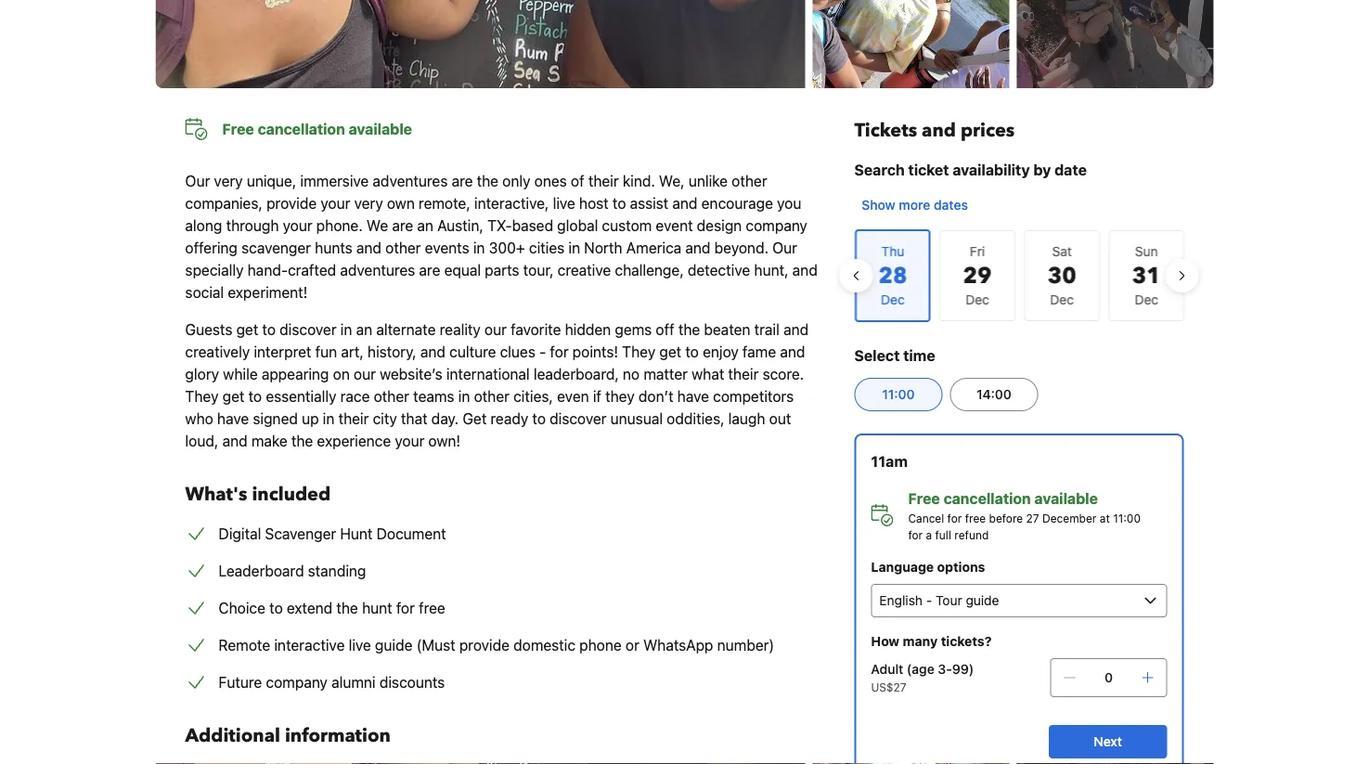 Task type: describe. For each thing, give the bounding box(es) containing it.
information
[[285, 723, 391, 749]]

we
[[367, 217, 388, 234]]

tx-
[[488, 217, 512, 234]]

2 vertical spatial are
[[419, 261, 440, 279]]

1 horizontal spatial they
[[622, 343, 656, 361]]

favorite
[[511, 321, 561, 338]]

trail
[[755, 321, 780, 338]]

offering
[[185, 239, 238, 257]]

2 vertical spatial get
[[223, 388, 245, 405]]

guests get to discover in an alternate reality our favorite hidden gems off the beaten trail and creatively interpret fun art, history, and culture clues - for points! they get to enjoy fame and glory while appearing on our website's international leaderboard, no matter what their score. they get to essentially race other teams in other cities, even if they don't have competitors who have signed up in their city that day. get ready to discover unusual oddities, laugh out loud, and make the experience your own!
[[185, 321, 809, 450]]

1 horizontal spatial discover
[[550, 410, 607, 428]]

ones
[[535, 172, 567, 190]]

art,
[[341, 343, 364, 361]]

next button
[[1049, 725, 1168, 759]]

region containing 29
[[840, 222, 1199, 330]]

to left extend at the left of the page
[[269, 599, 283, 617]]

only
[[503, 172, 531, 190]]

in right "up"
[[323, 410, 335, 428]]

in up equal
[[473, 239, 485, 257]]

additional
[[185, 723, 280, 749]]

more
[[899, 197, 931, 213]]

us$27
[[871, 681, 907, 694]]

of
[[571, 172, 585, 190]]

in up art,
[[341, 321, 352, 338]]

company inside our very unique, immersive adventures are the only ones of their kind. we, unlike other companies, provide your very own remote, interactive, live host to assist and encourage you along through your phone. we are an austin, tx-based global custom event design company offering scavenger hunts and other events in 300+ cities in north america and beyond. our specially hand-crafted adventures are equal parts tour, creative challenge, detective hunt, and social experiment!
[[746, 217, 808, 234]]

global
[[557, 217, 598, 234]]

to up interpret
[[262, 321, 276, 338]]

future company alumni discounts
[[219, 674, 445, 691]]

0 horizontal spatial have
[[217, 410, 249, 428]]

kind.
[[623, 172, 655, 190]]

and up detective
[[686, 239, 711, 257]]

ready
[[491, 410, 529, 428]]

whatsapp
[[644, 637, 714, 654]]

an inside our very unique, immersive adventures are the only ones of their kind. we, unlike other companies, provide your very own remote, interactive, live host to assist and encourage you along through your phone. we are an austin, tx-based global custom event design company offering scavenger hunts and other events in 300+ cities in north america and beyond. our specially hand-crafted adventures are equal parts tour, creative challenge, detective hunt, and social experiment!
[[417, 217, 434, 234]]

0 vertical spatial get
[[236, 321, 258, 338]]

guests
[[185, 321, 232, 338]]

how many tickets?
[[871, 634, 992, 649]]

experiment!
[[228, 284, 308, 301]]

hand-
[[248, 261, 288, 279]]

creative
[[558, 261, 611, 279]]

extend
[[287, 599, 333, 617]]

free cancellation available cancel for free before 27 december at 11:00 for a full refund
[[909, 490, 1141, 541]]

date
[[1055, 161, 1087, 179]]

for inside "guests get to discover in an alternate reality our favorite hidden gems off the beaten trail and creatively interpret fun art, history, and culture clues - for points! they get to enjoy fame and glory while appearing on our website's international leaderboard, no matter what their score. they get to essentially race other teams in other cities, even if they don't have competitors who have signed up in their city that day. get ready to discover unusual oddities, laugh out loud, and make the experience your own!"
[[550, 343, 569, 361]]

select
[[855, 347, 900, 364]]

fun
[[315, 343, 337, 361]]

leaderboard,
[[534, 365, 619, 383]]

we,
[[659, 172, 685, 190]]

and up website's
[[421, 343, 446, 361]]

standing
[[308, 562, 366, 580]]

show more dates button
[[855, 188, 976, 222]]

to inside our very unique, immersive adventures are the only ones of their kind. we, unlike other companies, provide your very own remote, interactive, live host to assist and encourage you along through your phone. we are an austin, tx-based global custom event design company offering scavenger hunts and other events in 300+ cities in north america and beyond. our specially hand-crafted adventures are equal parts tour, creative challenge, detective hunt, and social experiment!
[[613, 195, 626, 212]]

their inside our very unique, immersive adventures are the only ones of their kind. we, unlike other companies, provide your very own remote, interactive, live host to assist and encourage you along through your phone. we are an austin, tx-based global custom event design company offering scavenger hunts and other events in 300+ cities in north america and beyond. our specially hand-crafted adventures are equal parts tour, creative challenge, detective hunt, and social experiment!
[[589, 172, 619, 190]]

digital
[[219, 525, 261, 543]]

equal
[[444, 261, 481, 279]]

at
[[1100, 512, 1110, 525]]

dec for 29
[[965, 292, 989, 307]]

how
[[871, 634, 900, 649]]

score.
[[763, 365, 804, 383]]

sun 31 dec
[[1132, 244, 1161, 307]]

other up encourage
[[732, 172, 768, 190]]

31
[[1132, 260, 1161, 291]]

availability
[[953, 161, 1030, 179]]

out
[[770, 410, 792, 428]]

1 vertical spatial get
[[660, 343, 682, 361]]

language options
[[871, 559, 986, 575]]

remote interactive live guide (must provide domestic phone or whatsapp number)
[[219, 637, 775, 654]]

leaderboard
[[219, 562, 304, 580]]

that
[[401, 410, 428, 428]]

culture
[[450, 343, 496, 361]]

north
[[584, 239, 623, 257]]

own
[[387, 195, 415, 212]]

language
[[871, 559, 934, 575]]

they
[[606, 388, 635, 405]]

many
[[903, 634, 938, 649]]

0 horizontal spatial discover
[[280, 321, 337, 338]]

next
[[1094, 734, 1123, 749]]

(must
[[417, 637, 456, 654]]

who
[[185, 410, 213, 428]]

1 horizontal spatial very
[[354, 195, 383, 212]]

glory
[[185, 365, 219, 383]]

1 vertical spatial adventures
[[340, 261, 415, 279]]

1 vertical spatial their
[[728, 365, 759, 383]]

hidden
[[565, 321, 611, 338]]

refund
[[955, 528, 989, 541]]

fri 29 dec
[[963, 244, 992, 307]]

city
[[373, 410, 397, 428]]

make
[[251, 432, 288, 450]]

detective
[[688, 261, 751, 279]]

3-
[[938, 662, 952, 677]]

discounts
[[380, 674, 445, 691]]

austin,
[[437, 217, 484, 234]]

29
[[963, 260, 992, 291]]

number)
[[717, 637, 775, 654]]

your inside "guests get to discover in an alternate reality our favorite hidden gems off the beaten trail and creatively interpret fun art, history, and culture clues - for points! they get to enjoy fame and glory while appearing on our website's international leaderboard, no matter what their score. they get to essentially race other teams in other cities, even if they don't have competitors who have signed up in their city that day. get ready to discover unusual oddities, laugh out loud, and make the experience your own!"
[[395, 432, 425, 450]]

free for free cancellation available cancel for free before 27 december at 11:00 for a full refund
[[909, 490, 940, 507]]

0 vertical spatial 11:00
[[882, 387, 915, 402]]

for left a
[[909, 528, 923, 541]]

0 horizontal spatial free
[[419, 599, 446, 617]]

free inside free cancellation available cancel for free before 27 december at 11:00 for a full refund
[[965, 512, 986, 525]]

hunt
[[340, 525, 373, 543]]

teams
[[413, 388, 455, 405]]

other up city
[[374, 388, 409, 405]]

tickets and prices
[[855, 118, 1015, 143]]

events
[[425, 239, 470, 257]]

off
[[656, 321, 675, 338]]

sat
[[1052, 244, 1072, 259]]

specially
[[185, 261, 244, 279]]

phone
[[580, 637, 622, 654]]

dates
[[934, 197, 968, 213]]

loud,
[[185, 432, 219, 450]]

live inside our very unique, immersive adventures are the only ones of their kind. we, unlike other companies, provide your very own remote, interactive, live host to assist and encourage you along through your phone. we are an austin, tx-based global custom event design company offering scavenger hunts and other events in 300+ cities in north america and beyond. our specially hand-crafted adventures are equal parts tour, creative challenge, detective hunt, and social experiment!
[[553, 195, 576, 212]]

unlike
[[689, 172, 728, 190]]



Task type: vqa. For each thing, say whether or not it's contained in the screenshot.
or in the left of the page
yes



Task type: locate. For each thing, give the bounding box(es) containing it.
before
[[989, 512, 1023, 525]]

and down we
[[356, 239, 382, 257]]

get down while
[[223, 388, 245, 405]]

fri
[[970, 244, 985, 259]]

free for free cancellation available
[[222, 120, 254, 138]]

1 vertical spatial free
[[419, 599, 446, 617]]

1 horizontal spatial available
[[1035, 490, 1098, 507]]

choice to extend the hunt for free
[[219, 599, 446, 617]]

available for free cancellation available
[[349, 120, 412, 138]]

available
[[349, 120, 412, 138], [1035, 490, 1098, 507]]

don't
[[639, 388, 674, 405]]

clues
[[500, 343, 536, 361]]

points!
[[573, 343, 619, 361]]

are down events at the left top
[[419, 261, 440, 279]]

an
[[417, 217, 434, 234], [356, 321, 372, 338]]

1 vertical spatial free
[[909, 490, 940, 507]]

and up event
[[673, 195, 698, 212]]

dec inside sun 31 dec
[[1135, 292, 1158, 307]]

free up cancel
[[909, 490, 940, 507]]

an inside "guests get to discover in an alternate reality our favorite hidden gems off the beaten trail and creatively interpret fun art, history, and culture clues - for points! they get to enjoy fame and glory while appearing on our website's international leaderboard, no matter what their score. they get to essentially race other teams in other cities, even if they don't have competitors who have signed up in their city that day. get ready to discover unusual oddities, laugh out loud, and make the experience your own!"
[[356, 321, 372, 338]]

our
[[485, 321, 507, 338], [354, 365, 376, 383]]

options
[[937, 559, 986, 575]]

1 vertical spatial are
[[392, 217, 413, 234]]

1 horizontal spatial your
[[321, 195, 350, 212]]

domestic
[[514, 637, 576, 654]]

-
[[540, 343, 546, 361]]

0 horizontal spatial an
[[356, 321, 372, 338]]

your down immersive
[[321, 195, 350, 212]]

remote,
[[419, 195, 471, 212]]

1 vertical spatial an
[[356, 321, 372, 338]]

scavenger
[[265, 525, 336, 543]]

free cancellation available
[[222, 120, 412, 138]]

discover up fun
[[280, 321, 337, 338]]

0 vertical spatial adventures
[[373, 172, 448, 190]]

1 vertical spatial live
[[349, 637, 371, 654]]

to down while
[[248, 388, 262, 405]]

experience
[[317, 432, 391, 450]]

are
[[452, 172, 473, 190], [392, 217, 413, 234], [419, 261, 440, 279]]

1 vertical spatial your
[[283, 217, 313, 234]]

0 vertical spatial very
[[214, 172, 243, 190]]

unique,
[[247, 172, 296, 190]]

dec for 31
[[1135, 292, 1158, 307]]

1 horizontal spatial are
[[419, 261, 440, 279]]

our right 'on'
[[354, 365, 376, 383]]

search
[[855, 161, 905, 179]]

get up creatively
[[236, 321, 258, 338]]

1 vertical spatial they
[[185, 388, 219, 405]]

own!
[[429, 432, 461, 450]]

available up immersive
[[349, 120, 412, 138]]

appearing
[[262, 365, 329, 383]]

1 horizontal spatial dec
[[1050, 292, 1074, 307]]

1 vertical spatial have
[[217, 410, 249, 428]]

event
[[656, 217, 693, 234]]

a
[[926, 528, 932, 541]]

0 horizontal spatial cancellation
[[258, 120, 345, 138]]

an up art,
[[356, 321, 372, 338]]

0 horizontal spatial our
[[354, 365, 376, 383]]

additional information
[[185, 723, 391, 749]]

your
[[321, 195, 350, 212], [283, 217, 313, 234], [395, 432, 425, 450]]

provide down unique,
[[267, 195, 317, 212]]

1 horizontal spatial our
[[773, 239, 798, 257]]

1 horizontal spatial have
[[678, 388, 709, 405]]

1 vertical spatial company
[[266, 674, 328, 691]]

our
[[185, 172, 210, 190], [773, 239, 798, 257]]

provide right (must in the bottom left of the page
[[459, 637, 510, 654]]

dec inside the fri 29 dec
[[965, 292, 989, 307]]

1 vertical spatial 11:00
[[1113, 512, 1141, 525]]

0 horizontal spatial available
[[349, 120, 412, 138]]

1 horizontal spatial an
[[417, 217, 434, 234]]

alumni
[[332, 674, 376, 691]]

0 vertical spatial an
[[417, 217, 434, 234]]

1 vertical spatial provide
[[459, 637, 510, 654]]

0 vertical spatial they
[[622, 343, 656, 361]]

their up experience on the left bottom of page
[[339, 410, 369, 428]]

phone.
[[316, 217, 363, 234]]

discover down even at the left bottom of the page
[[550, 410, 607, 428]]

free up refund
[[965, 512, 986, 525]]

reality
[[440, 321, 481, 338]]

live
[[553, 195, 576, 212], [349, 637, 371, 654]]

and up ticket
[[922, 118, 956, 143]]

3 dec from the left
[[1135, 292, 1158, 307]]

adult
[[871, 662, 904, 677]]

for
[[550, 343, 569, 361], [948, 512, 962, 525], [909, 528, 923, 541], [396, 599, 415, 617]]

companies,
[[185, 195, 263, 212]]

tickets
[[855, 118, 918, 143]]

11:00 inside free cancellation available cancel for free before 27 december at 11:00 for a full refund
[[1113, 512, 1141, 525]]

show
[[862, 197, 896, 213]]

your up scavenger
[[283, 217, 313, 234]]

fame
[[743, 343, 776, 361]]

1 vertical spatial available
[[1035, 490, 1098, 507]]

included
[[252, 482, 331, 507]]

on
[[333, 365, 350, 383]]

digital scavenger hunt document
[[219, 525, 446, 543]]

2 horizontal spatial your
[[395, 432, 425, 450]]

adventures down we
[[340, 261, 415, 279]]

0 vertical spatial their
[[589, 172, 619, 190]]

our up the companies, on the top left of the page
[[185, 172, 210, 190]]

have right who
[[217, 410, 249, 428]]

dec for 30
[[1050, 292, 1074, 307]]

the left 'hunt'
[[337, 599, 358, 617]]

11:00 right at
[[1113, 512, 1141, 525]]

scavenger
[[242, 239, 311, 257]]

our up clues
[[485, 321, 507, 338]]

prices
[[961, 118, 1015, 143]]

to up custom
[[613, 195, 626, 212]]

to up what
[[686, 343, 699, 361]]

2 horizontal spatial their
[[728, 365, 759, 383]]

custom
[[602, 217, 652, 234]]

other down we
[[386, 239, 421, 257]]

0 horizontal spatial 11:00
[[882, 387, 915, 402]]

0 vertical spatial discover
[[280, 321, 337, 338]]

0 horizontal spatial company
[[266, 674, 328, 691]]

0 horizontal spatial dec
[[965, 292, 989, 307]]

to down cities,
[[532, 410, 546, 428]]

future
[[219, 674, 262, 691]]

beyond.
[[715, 239, 769, 257]]

very up we
[[354, 195, 383, 212]]

1 horizontal spatial our
[[485, 321, 507, 338]]

our up hunt,
[[773, 239, 798, 257]]

1 horizontal spatial their
[[589, 172, 619, 190]]

adventures up own
[[373, 172, 448, 190]]

december
[[1043, 512, 1097, 525]]

get
[[463, 410, 487, 428]]

if
[[593, 388, 602, 405]]

1 horizontal spatial free
[[909, 490, 940, 507]]

enjoy
[[703, 343, 739, 361]]

time
[[904, 347, 936, 364]]

1 vertical spatial cancellation
[[944, 490, 1031, 507]]

essentially
[[266, 388, 337, 405]]

0 vertical spatial are
[[452, 172, 473, 190]]

provide inside our very unique, immersive adventures are the only ones of their kind. we, unlike other companies, provide your very own remote, interactive, live host to assist and encourage you along through your phone. we are an austin, tx-based global custom event design company offering scavenger hunts and other events in 300+ cities in north america and beyond. our specially hand-crafted adventures are equal parts tour, creative challenge, detective hunt, and social experiment!
[[267, 195, 317, 212]]

available up december
[[1035, 490, 1098, 507]]

get up matter
[[660, 343, 682, 361]]

dec down 29
[[965, 292, 989, 307]]

they down glory at left
[[185, 388, 219, 405]]

region
[[840, 222, 1199, 330]]

1 vertical spatial discover
[[550, 410, 607, 428]]

and right trail
[[784, 321, 809, 338]]

dec down 30
[[1050, 292, 1074, 307]]

adventures
[[373, 172, 448, 190], [340, 261, 415, 279]]

1 horizontal spatial free
[[965, 512, 986, 525]]

0 horizontal spatial provide
[[267, 195, 317, 212]]

signed
[[253, 410, 298, 428]]

0 horizontal spatial our
[[185, 172, 210, 190]]

tickets?
[[941, 634, 992, 649]]

along
[[185, 217, 222, 234]]

cancellation for free cancellation available
[[258, 120, 345, 138]]

for right the -
[[550, 343, 569, 361]]

11:00 down "select time"
[[882, 387, 915, 402]]

live left guide on the left
[[349, 637, 371, 654]]

their up competitors
[[728, 365, 759, 383]]

0 horizontal spatial their
[[339, 410, 369, 428]]

an down remote,
[[417, 217, 434, 234]]

cancellation for free cancellation available cancel for free before 27 december at 11:00 for a full refund
[[944, 490, 1031, 507]]

0
[[1105, 670, 1113, 685]]

1 horizontal spatial 11:00
[[1113, 512, 1141, 525]]

company down you at right top
[[746, 217, 808, 234]]

0 horizontal spatial they
[[185, 388, 219, 405]]

0 horizontal spatial live
[[349, 637, 371, 654]]

0 horizontal spatial very
[[214, 172, 243, 190]]

1 vertical spatial our
[[354, 365, 376, 383]]

11am
[[871, 453, 908, 470]]

0 vertical spatial available
[[349, 120, 412, 138]]

for up full
[[948, 512, 962, 525]]

14:00
[[977, 387, 1012, 402]]

2 dec from the left
[[1050, 292, 1074, 307]]

0 vertical spatial our
[[485, 321, 507, 338]]

in down global
[[569, 239, 580, 257]]

2 vertical spatial your
[[395, 432, 425, 450]]

for right 'hunt'
[[396, 599, 415, 617]]

1 horizontal spatial live
[[553, 195, 576, 212]]

the right off
[[679, 321, 700, 338]]

0 horizontal spatial are
[[392, 217, 413, 234]]

international
[[446, 365, 530, 383]]

they down gems
[[622, 343, 656, 361]]

30
[[1048, 260, 1076, 291]]

what's
[[185, 482, 247, 507]]

(age
[[907, 662, 935, 677]]

dec inside sat 30 dec
[[1050, 292, 1074, 307]]

1 horizontal spatial company
[[746, 217, 808, 234]]

and right hunt,
[[793, 261, 818, 279]]

cancellation up before
[[944, 490, 1031, 507]]

0 vertical spatial have
[[678, 388, 709, 405]]

free up (must in the bottom left of the page
[[419, 599, 446, 617]]

available for free cancellation available cancel for free before 27 december at 11:00 for a full refund
[[1035, 490, 1098, 507]]

what's included
[[185, 482, 331, 507]]

2 vertical spatial their
[[339, 410, 369, 428]]

our very unique, immersive adventures are the only ones of their kind. we, unlike other companies, provide your very own remote, interactive, live host to assist and encourage you along through your phone. we are an austin, tx-based global custom event design company offering scavenger hunts and other events in 300+ cities in north america and beyond. our specially hand-crafted adventures are equal parts tour, creative challenge, detective hunt, and social experiment!
[[185, 172, 818, 301]]

their up host
[[589, 172, 619, 190]]

and up score. at the right
[[780, 343, 805, 361]]

1 horizontal spatial cancellation
[[944, 490, 1031, 507]]

the left 'only'
[[477, 172, 499, 190]]

1 dec from the left
[[965, 292, 989, 307]]

challenge,
[[615, 261, 684, 279]]

cancellation up unique,
[[258, 120, 345, 138]]

0 vertical spatial our
[[185, 172, 210, 190]]

your down that
[[395, 432, 425, 450]]

company down interactive
[[266, 674, 328, 691]]

the inside our very unique, immersive adventures are the only ones of their kind. we, unlike other companies, provide your very own remote, interactive, live host to assist and encourage you along through your phone. we are an austin, tx-based global custom event design company offering scavenger hunts and other events in 300+ cities in north america and beyond. our specially hand-crafted adventures are equal parts tour, creative challenge, detective hunt, and social experiment!
[[477, 172, 499, 190]]

and right loud,
[[222, 432, 248, 450]]

have up the oddities,
[[678, 388, 709, 405]]

0 vertical spatial cancellation
[[258, 120, 345, 138]]

dec down 31
[[1135, 292, 1158, 307]]

free up unique,
[[222, 120, 254, 138]]

1 vertical spatial very
[[354, 195, 383, 212]]

live down ones
[[553, 195, 576, 212]]

0 vertical spatial your
[[321, 195, 350, 212]]

2 horizontal spatial are
[[452, 172, 473, 190]]

1 vertical spatial our
[[773, 239, 798, 257]]

the down "up"
[[291, 432, 313, 450]]

0 horizontal spatial your
[[283, 217, 313, 234]]

cancel
[[909, 512, 945, 525]]

in up get
[[458, 388, 470, 405]]

cancellation inside free cancellation available cancel for free before 27 december at 11:00 for a full refund
[[944, 490, 1031, 507]]

are down own
[[392, 217, 413, 234]]

full
[[936, 528, 952, 541]]

select time
[[855, 347, 936, 364]]

based
[[512, 217, 553, 234]]

sun
[[1135, 244, 1158, 259]]

0 vertical spatial company
[[746, 217, 808, 234]]

other down 'international'
[[474, 388, 510, 405]]

are up remote,
[[452, 172, 473, 190]]

you
[[777, 195, 802, 212]]

0 vertical spatial free
[[222, 120, 254, 138]]

oddities,
[[667, 410, 725, 428]]

guide
[[375, 637, 413, 654]]

1 horizontal spatial provide
[[459, 637, 510, 654]]

interactive
[[274, 637, 345, 654]]

free inside free cancellation available cancel for free before 27 december at 11:00 for a full refund
[[909, 490, 940, 507]]

0 vertical spatial provide
[[267, 195, 317, 212]]

very up the companies, on the top left of the page
[[214, 172, 243, 190]]

0 horizontal spatial free
[[222, 120, 254, 138]]

0 vertical spatial live
[[553, 195, 576, 212]]

cancellation
[[258, 120, 345, 138], [944, 490, 1031, 507]]

get
[[236, 321, 258, 338], [660, 343, 682, 361], [223, 388, 245, 405]]

2 horizontal spatial dec
[[1135, 292, 1158, 307]]

0 vertical spatial free
[[965, 512, 986, 525]]

available inside free cancellation available cancel for free before 27 december at 11:00 for a full refund
[[1035, 490, 1098, 507]]



